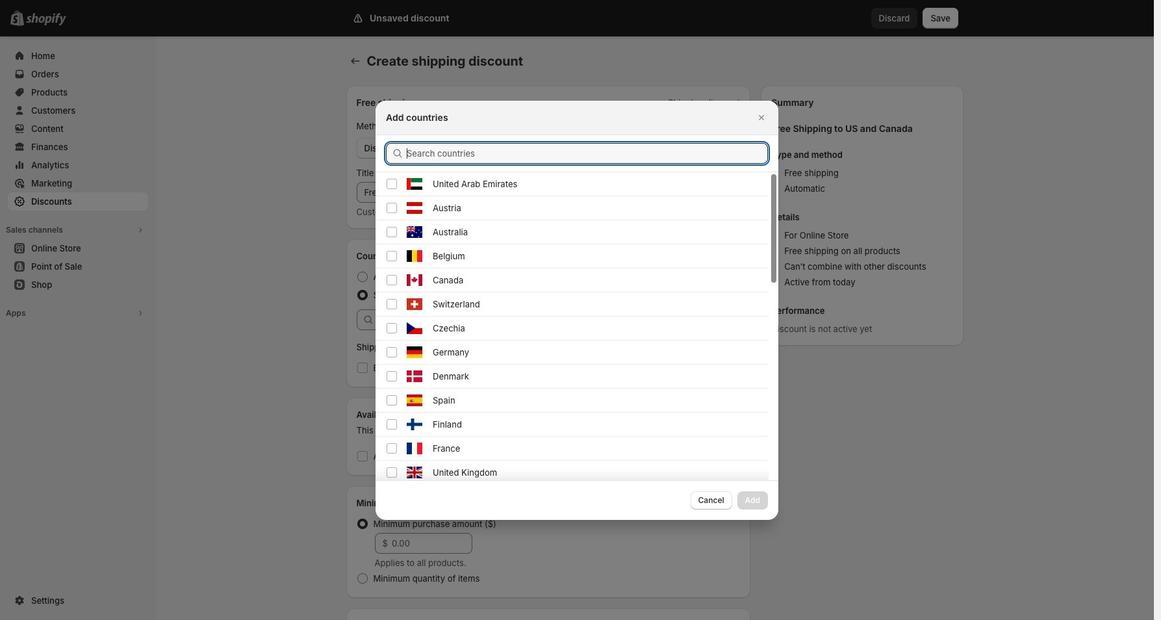 Task type: vqa. For each thing, say whether or not it's contained in the screenshot.
text field
no



Task type: locate. For each thing, give the bounding box(es) containing it.
shopify image
[[26, 13, 66, 26]]

Search countries text field
[[407, 143, 769, 164]]

dialog
[[0, 100, 1155, 620]]



